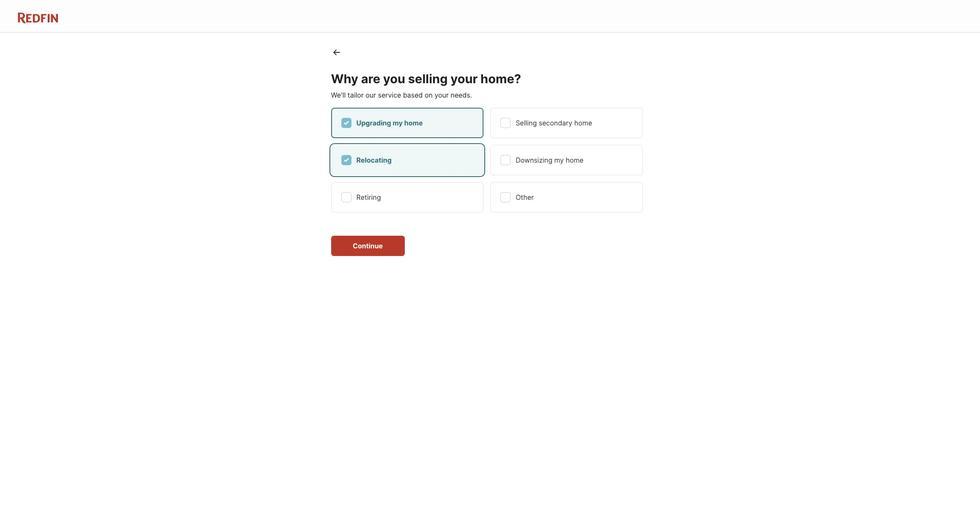 Task type: locate. For each thing, give the bounding box(es) containing it.
my inside downsizing my home 'option'
[[554, 156, 564, 165]]

our
[[366, 91, 376, 100]]

Upgrading my home checkbox
[[331, 108, 484, 138]]

0 horizontal spatial my
[[393, 119, 403, 127]]

my
[[393, 119, 403, 127], [554, 156, 564, 165]]

Retiring checkbox
[[331, 182, 484, 213]]

home down based
[[404, 119, 423, 127]]

selling
[[408, 72, 448, 86]]

home for downsizing my home
[[566, 156, 584, 165]]

0 vertical spatial my
[[393, 119, 403, 127]]

1 horizontal spatial my
[[554, 156, 564, 165]]

my for downsizing
[[554, 156, 564, 165]]

my inside upgrading my home checkbox
[[393, 119, 403, 127]]

are
[[361, 72, 380, 86]]

your up needs. at top left
[[451, 72, 478, 86]]

selling
[[516, 119, 537, 127]]

1 horizontal spatial your
[[451, 72, 478, 86]]

home inside 'option'
[[566, 156, 584, 165]]

home
[[404, 119, 423, 127], [574, 119, 592, 127], [566, 156, 584, 165]]

1 vertical spatial my
[[554, 156, 564, 165]]

option group
[[331, 108, 643, 213]]

my right the downsizing
[[554, 156, 564, 165]]

retiring
[[356, 193, 381, 202]]

your right on
[[435, 91, 449, 100]]

selling secondary home
[[516, 119, 592, 127]]

home right secondary at the right of the page
[[574, 119, 592, 127]]

needs.
[[451, 91, 472, 100]]

Relocating checkbox
[[331, 145, 484, 176]]

Other checkbox
[[490, 182, 643, 213]]

relocating
[[356, 156, 392, 165]]

other
[[516, 193, 534, 202]]

home for upgrading my home
[[404, 119, 423, 127]]

your
[[451, 72, 478, 86], [435, 91, 449, 100]]

continue
[[353, 242, 383, 251]]

home down selling secondary home checkbox
[[566, 156, 584, 165]]

continue button
[[331, 236, 405, 256]]

option group containing upgrading my home
[[331, 108, 643, 213]]

0 horizontal spatial your
[[435, 91, 449, 100]]

why
[[331, 72, 358, 86]]

downsizing my home
[[516, 156, 584, 165]]

my right upgrading at the top of page
[[393, 119, 403, 127]]



Task type: vqa. For each thing, say whether or not it's contained in the screenshot.
'provided'
no



Task type: describe. For each thing, give the bounding box(es) containing it.
1 vertical spatial your
[[435, 91, 449, 100]]

upgrading
[[356, 119, 391, 127]]

you
[[383, 72, 405, 86]]

based
[[403, 91, 423, 100]]

0 vertical spatial your
[[451, 72, 478, 86]]

secondary
[[539, 119, 573, 127]]

upgrading my home
[[356, 119, 423, 127]]

why are you selling your home?
[[331, 72, 521, 86]]

Downsizing my home checkbox
[[490, 145, 643, 176]]

Selling secondary home checkbox
[[490, 108, 643, 138]]

home for selling secondary home
[[574, 119, 592, 127]]

tailor
[[348, 91, 364, 100]]

home?
[[481, 72, 521, 86]]

service
[[378, 91, 401, 100]]

downsizing
[[516, 156, 553, 165]]

we'll
[[331, 91, 346, 100]]

on
[[425, 91, 433, 100]]

we'll tailor our service based on your needs.
[[331, 91, 472, 100]]

my for upgrading
[[393, 119, 403, 127]]



